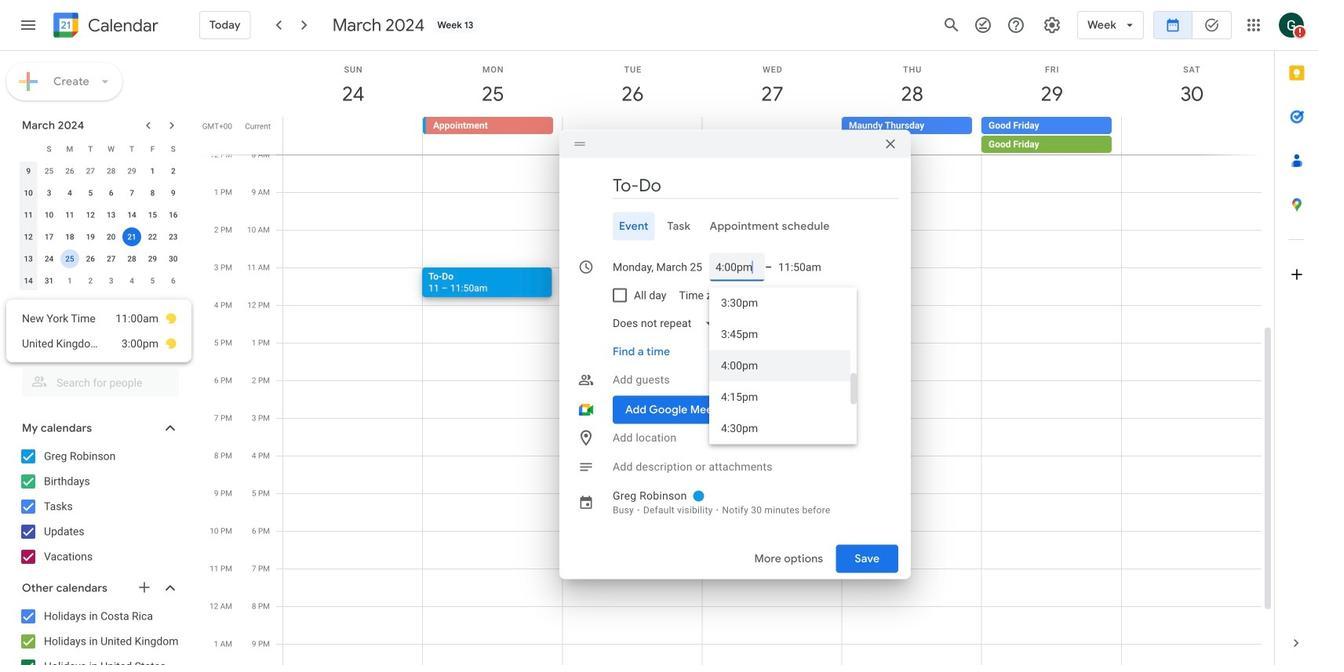 Task type: vqa. For each thing, say whether or not it's contained in the screenshot.
field
yes



Task type: describe. For each thing, give the bounding box(es) containing it.
other calendars list
[[3, 604, 195, 666]]

5 element
[[81, 184, 100, 203]]

row up april 3 element on the left of the page
[[18, 248, 184, 270]]

add other calendars image
[[137, 580, 152, 596]]

18 element
[[60, 228, 79, 246]]

row group inside march 2024 grid
[[18, 160, 184, 292]]

2 list item from the top
[[22, 331, 177, 356]]

row up 6 element
[[18, 160, 184, 182]]

13 element
[[102, 206, 121, 224]]

0 horizontal spatial tab list
[[572, 212, 899, 241]]

1 element
[[143, 162, 162, 181]]

2 element
[[164, 162, 183, 181]]

Add title text field
[[613, 174, 899, 197]]

february 27 element
[[81, 162, 100, 181]]

21, today element
[[122, 228, 141, 246]]

6 element
[[102, 184, 121, 203]]

1 list item from the top
[[22, 306, 177, 331]]

my calendars list
[[3, 444, 195, 570]]

april 2 element
[[81, 272, 100, 290]]

february 25 element
[[40, 162, 59, 181]]

row down 27 element
[[18, 270, 184, 292]]

24 element
[[40, 250, 59, 268]]

8 element
[[143, 184, 162, 203]]

5 option from the top
[[710, 413, 851, 445]]

heading inside calendar 'element'
[[85, 16, 158, 35]]

april 4 element
[[122, 272, 141, 290]]

Search for people text field
[[31, 369, 170, 397]]

12 element
[[81, 206, 100, 224]]

16 element
[[164, 206, 183, 224]]

3 element
[[40, 184, 59, 203]]

row up "20" element
[[18, 204, 184, 226]]

april 6 element
[[164, 272, 183, 290]]

calendar element
[[50, 9, 158, 44]]

row up february 27 element
[[18, 138, 184, 160]]

11 element
[[60, 206, 79, 224]]



Task type: locate. For each thing, give the bounding box(es) containing it.
row down the 13 element
[[18, 226, 184, 248]]

25 element
[[60, 250, 79, 268]]

grid
[[201, 51, 1275, 666]]

tab list
[[1275, 51, 1319, 622], [572, 212, 899, 241]]

option
[[710, 288, 851, 319], [710, 319, 851, 350], [710, 350, 851, 382], [710, 382, 851, 413], [710, 413, 851, 445]]

2 option from the top
[[710, 319, 851, 350]]

27 element
[[102, 250, 121, 268]]

to element
[[765, 261, 773, 274]]

Start time text field
[[716, 253, 759, 281]]

list item up search for people text field
[[22, 331, 177, 356]]

10 element
[[40, 206, 59, 224]]

End time text field
[[779, 253, 822, 281]]

7 element
[[122, 184, 141, 203]]

20 element
[[102, 228, 121, 246]]

28 element
[[122, 250, 141, 268]]

march 2024 grid
[[15, 138, 184, 292]]

row up add title text field at the top
[[276, 117, 1275, 155]]

april 5 element
[[143, 272, 162, 290]]

15 element
[[143, 206, 162, 224]]

heading
[[85, 16, 158, 35]]

30 element
[[164, 250, 183, 268]]

Start date text field
[[613, 253, 703, 281]]

23 element
[[164, 228, 183, 246]]

april 1 element
[[60, 272, 79, 290]]

row
[[276, 117, 1275, 155], [18, 138, 184, 160], [18, 160, 184, 182], [18, 182, 184, 204], [18, 204, 184, 226], [18, 226, 184, 248], [18, 248, 184, 270], [18, 270, 184, 292]]

14 element
[[122, 206, 141, 224]]

19 element
[[81, 228, 100, 246]]

list item
[[22, 306, 177, 331], [22, 331, 177, 356]]

17 element
[[40, 228, 59, 246]]

list item down april 2 element
[[22, 306, 177, 331]]

row group
[[18, 160, 184, 292]]

start time list box
[[710, 288, 857, 445]]

3 option from the top
[[710, 350, 851, 382]]

22 element
[[143, 228, 162, 246]]

26 element
[[81, 250, 100, 268]]

4 option from the top
[[710, 382, 851, 413]]

4 element
[[60, 184, 79, 203]]

1 horizontal spatial tab list
[[1275, 51, 1319, 622]]

main drawer image
[[19, 16, 38, 35]]

29 element
[[143, 250, 162, 268]]

cell
[[283, 117, 423, 155], [563, 117, 703, 155], [703, 117, 842, 155], [982, 117, 1122, 155], [1122, 117, 1261, 155], [122, 226, 142, 248], [59, 248, 80, 270]]

column header
[[18, 138, 39, 160]]

settings menu image
[[1043, 16, 1062, 35]]

1 option from the top
[[710, 288, 851, 319]]

31 element
[[40, 272, 59, 290]]

9 element
[[164, 184, 183, 203]]

None field
[[607, 310, 726, 338]]

february 26 element
[[60, 162, 79, 181]]

february 28 element
[[102, 162, 121, 181]]

column header inside march 2024 grid
[[18, 138, 39, 160]]

list
[[6, 300, 192, 363]]

None search field
[[0, 363, 195, 397]]

february 29 element
[[122, 162, 141, 181]]

row up the 13 element
[[18, 182, 184, 204]]

april 3 element
[[102, 272, 121, 290]]



